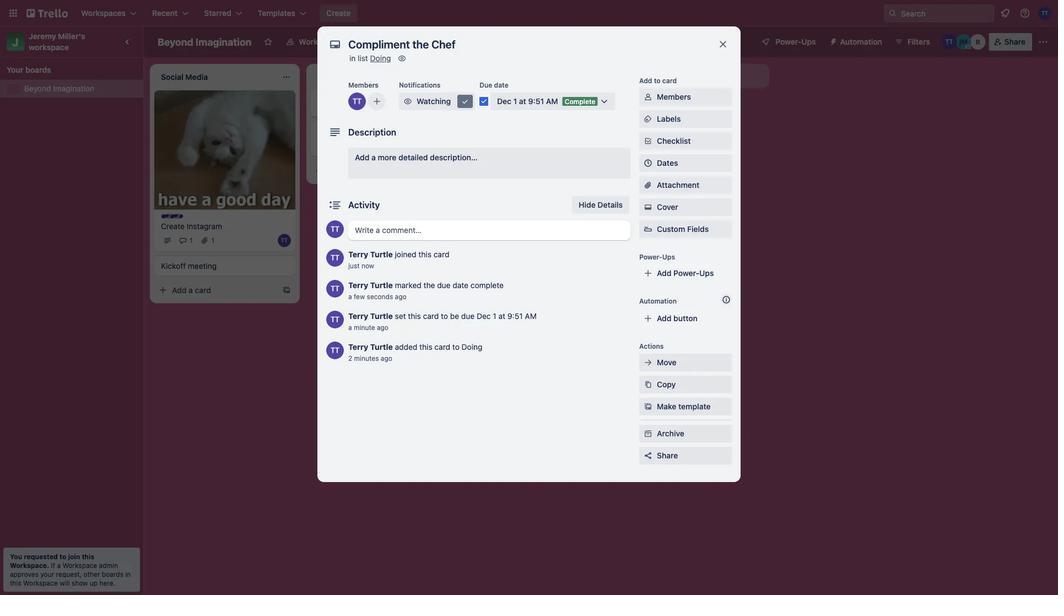 Task type: describe. For each thing, give the bounding box(es) containing it.
custom
[[657, 225, 685, 234]]

move
[[657, 358, 677, 367]]

color: purple, title: none image
[[161, 214, 183, 218]]

a inside if a workspace admin approves your request, other boards in this workspace will show up here.
[[57, 562, 61, 569]]

up
[[90, 579, 98, 587]]

due
[[479, 81, 492, 89]]

in list doing
[[349, 54, 391, 63]]

0 horizontal spatial ups
[[662, 253, 675, 261]]

card inside terry turtle joined this card just now
[[434, 250, 449, 259]]

just now link
[[348, 262, 374, 269]]

visible
[[342, 37, 365, 46]]

0 horizontal spatial beyond imagination
[[24, 84, 94, 93]]

0 vertical spatial am
[[546, 97, 558, 106]]

am inside the terry turtle set this card to be due dec 1 at 9:51 am a minute ago
[[525, 312, 537, 321]]

0 notifications image
[[999, 7, 1012, 20]]

to inside the terry turtle set this card to be due dec 1 at 9:51 am a minute ago
[[441, 312, 448, 321]]

if a workspace admin approves your request, other boards in this workspace will show up here.
[[10, 562, 131, 587]]

show menu image
[[1038, 36, 1049, 47]]

your boards
[[7, 65, 51, 74]]

to inside you requested to join this workspace.
[[60, 553, 66, 560]]

Write a comment text field
[[348, 220, 630, 240]]

terry turtle set this card to be due dec 1 at 9:51 am a minute ago
[[348, 312, 537, 331]]

Board name text field
[[152, 33, 257, 51]]

add a card for the rightmost create from template… image's add a card button
[[485, 100, 524, 109]]

a minute ago link
[[348, 323, 388, 331]]

terry turtle (terryturtle) image up the 'description…'
[[434, 139, 447, 152]]

make
[[657, 402, 676, 411]]

sm image for automation
[[825, 33, 840, 48]]

Dec 1 checkbox
[[333, 139, 367, 152]]

list inside button
[[686, 71, 697, 80]]

1 vertical spatial beyond
[[24, 84, 51, 93]]

1 right mark due date as complete checkbox
[[513, 97, 517, 106]]

imagination inside text box
[[196, 36, 252, 48]]

add a more detailed description…
[[355, 153, 478, 162]]

marked
[[395, 281, 421, 290]]

your
[[7, 65, 23, 74]]

this for set
[[408, 312, 421, 321]]

due inside the terry turtle marked the due date complete a few seconds ago
[[437, 281, 451, 290]]

members link
[[639, 88, 732, 106]]

instagram
[[187, 221, 222, 231]]

thinking
[[317, 102, 348, 111]]

add a card button for create from template… icon
[[154, 281, 278, 299]]

search image
[[888, 9, 897, 18]]

requested
[[24, 553, 58, 560]]

0 vertical spatial members
[[348, 81, 379, 89]]

0 horizontal spatial boards
[[25, 65, 51, 74]]

turtle for added this card to doing
[[370, 343, 393, 352]]

this inside if a workspace admin approves your request, other boards in this workspace will show up here.
[[10, 579, 21, 587]]

star or unstar board image
[[264, 37, 272, 46]]

card down meeting
[[195, 285, 211, 295]]

fields
[[687, 225, 709, 234]]

hide
[[579, 200, 596, 209]]

this for added
[[419, 343, 432, 352]]

make template
[[657, 402, 711, 411]]

jeremy
[[29, 32, 56, 41]]

dec inside the terry turtle set this card to be due dec 1 at 9:51 am a minute ago
[[477, 312, 491, 321]]

add members to card image
[[373, 96, 381, 107]]

hide details link
[[572, 196, 629, 214]]

turtle for set this card to be due dec 1 at 9:51 am
[[370, 312, 393, 321]]

ups inside add power-ups link
[[699, 269, 714, 278]]

compliment
[[317, 126, 360, 136]]

just
[[348, 262, 360, 269]]

if
[[51, 562, 55, 569]]

sm image for archive
[[643, 428, 654, 439]]

show
[[72, 579, 88, 587]]

terry for joined this card
[[348, 250, 368, 259]]

add another list button
[[619, 64, 769, 88]]

cover
[[657, 203, 678, 212]]

watching button
[[399, 93, 475, 110]]

make template link
[[639, 398, 732, 416]]

create instagram
[[161, 221, 222, 231]]

Search field
[[897, 5, 994, 21]]

add a card for add a card button related to create from template… icon
[[172, 285, 211, 295]]

add a card button for the rightmost create from template… image
[[467, 96, 591, 114]]

the inside the terry turtle marked the due date complete a few seconds ago
[[424, 281, 435, 290]]

watching
[[417, 97, 451, 106]]

0 horizontal spatial share button
[[639, 447, 732, 465]]

1 horizontal spatial members
[[657, 92, 691, 101]]

0 vertical spatial share button
[[989, 33, 1032, 51]]

button
[[673, 314, 698, 323]]

doing link
[[370, 54, 391, 63]]

labels
[[657, 114, 681, 123]]

custom fields button
[[639, 224, 732, 235]]

2
[[348, 354, 352, 362]]

dec for dec 1
[[346, 142, 358, 149]]

automation inside automation button
[[840, 37, 882, 46]]

approves
[[10, 570, 39, 578]]

automation button
[[825, 33, 889, 51]]

1 vertical spatial create from template… image
[[439, 166, 447, 175]]

workspace visible button
[[279, 33, 371, 51]]

details
[[598, 200, 623, 209]]

filters
[[908, 37, 930, 46]]

dec 1
[[346, 142, 363, 149]]

workspace visible
[[299, 37, 365, 46]]

copy link
[[639, 376, 732, 393]]

terry turtle marked the due date complete a few seconds ago
[[348, 281, 504, 300]]

0 horizontal spatial imagination
[[53, 84, 94, 93]]

beyond imagination link
[[24, 83, 137, 94]]

sm image for checklist
[[643, 136, 654, 147]]

back to home image
[[26, 4, 68, 22]]

primary element
[[0, 0, 1058, 26]]

terry turtle added this card to doing 2 minutes ago
[[348, 343, 482, 362]]

sm image down the board on the top
[[397, 53, 408, 64]]

in inside if a workspace admin approves your request, other boards in this workspace will show up here.
[[125, 570, 131, 578]]

terry for set this card to be due dec 1 at 9:51 am
[[348, 312, 368, 321]]

kickoff
[[161, 261, 186, 270]]

add button
[[657, 314, 698, 323]]

a inside the terry turtle set this card to be due dec 1 at 9:51 am a minute ago
[[348, 323, 352, 331]]

0 vertical spatial in
[[349, 54, 356, 63]]

be
[[450, 312, 459, 321]]

sm image inside watching button
[[460, 96, 471, 107]]

complete
[[565, 98, 595, 105]]

checklist
[[657, 136, 691, 145]]

now
[[361, 262, 374, 269]]

description…
[[430, 153, 478, 162]]

joined
[[395, 250, 416, 259]]

workspace inside button
[[299, 37, 340, 46]]

boards inside if a workspace admin approves your request, other boards in this workspace will show up here.
[[102, 570, 123, 578]]

a down dec 1 option
[[345, 166, 349, 175]]

request,
[[56, 570, 82, 578]]

create instagram link
[[161, 221, 289, 232]]

add power-ups
[[657, 269, 714, 278]]

add a card button for create from template… image to the bottom
[[311, 162, 434, 180]]

terry for marked the due date complete
[[348, 281, 368, 290]]

create from template… image
[[282, 286, 291, 295]]

a down kickoff meeting
[[189, 285, 193, 295]]

1 vertical spatial power-ups
[[639, 253, 675, 261]]

kickoff meeting link
[[161, 260, 289, 271]]

due date
[[479, 81, 509, 89]]

9:51 inside the terry turtle set this card to be due dec 1 at 9:51 am a minute ago
[[507, 312, 523, 321]]

chef
[[376, 126, 393, 136]]

this for joined
[[419, 250, 431, 259]]

1 vertical spatial automation
[[639, 297, 677, 305]]

archive
[[657, 429, 684, 438]]

more
[[378, 153, 396, 162]]

terry turtle (terryturtle) image left minute
[[326, 311, 344, 328]]

ago inside terry turtle added this card to doing 2 minutes ago
[[381, 354, 392, 362]]

beyond inside text box
[[158, 36, 193, 48]]

1 vertical spatial workspace
[[62, 562, 97, 569]]

few
[[354, 293, 365, 300]]

sm image for make template
[[643, 401, 654, 412]]



Task type: vqa. For each thing, say whether or not it's contained in the screenshot.
Open information menu image
yes



Task type: locate. For each thing, give the bounding box(es) containing it.
0 horizontal spatial workspace
[[23, 579, 58, 587]]

1 horizontal spatial add a card button
[[311, 162, 434, 180]]

dec
[[497, 97, 511, 106], [346, 142, 358, 149], [477, 312, 491, 321]]

terry up few
[[348, 281, 368, 290]]

2 vertical spatial add a card button
[[154, 281, 278, 299]]

0 horizontal spatial the
[[362, 126, 374, 136]]

share button down archive link
[[639, 447, 732, 465]]

1 vertical spatial power-
[[639, 253, 662, 261]]

add a card button down dec 1
[[311, 162, 434, 180]]

to up the members link
[[654, 77, 661, 84]]

1 horizontal spatial in
[[349, 54, 356, 63]]

create up workspace visible on the top of page
[[326, 9, 351, 18]]

1 horizontal spatial add a card
[[328, 166, 368, 175]]

share button down 0 notifications icon
[[989, 33, 1032, 51]]

to left be
[[441, 312, 448, 321]]

dec down "compliment the chef"
[[346, 142, 358, 149]]

at inside the terry turtle set this card to be due dec 1 at 9:51 am a minute ago
[[498, 312, 505, 321]]

1 vertical spatial share button
[[639, 447, 732, 465]]

0 vertical spatial imagination
[[196, 36, 252, 48]]

0 horizontal spatial at
[[498, 312, 505, 321]]

compliment the chef link
[[317, 126, 445, 137]]

sm image for members
[[643, 91, 654, 103]]

1 vertical spatial due
[[461, 312, 475, 321]]

workspace down your
[[23, 579, 58, 587]]

ups inside power-ups "button"
[[801, 37, 816, 46]]

boards right "your"
[[25, 65, 51, 74]]

thoughts thinking
[[317, 95, 359, 111]]

1 vertical spatial ups
[[662, 253, 675, 261]]

0 vertical spatial ups
[[801, 37, 816, 46]]

1 horizontal spatial at
[[519, 97, 526, 106]]

am
[[546, 97, 558, 106], [525, 312, 537, 321]]

to inside terry turtle added this card to doing 2 minutes ago
[[452, 343, 460, 352]]

a right if
[[57, 562, 61, 569]]

this right set
[[408, 312, 421, 321]]

list right another
[[686, 71, 697, 80]]

terry turtle (terryturtle) image left add members to card "icon"
[[348, 93, 366, 110]]

automation
[[840, 37, 882, 46], [639, 297, 677, 305]]

create down color: purple, title: none icon
[[161, 221, 185, 231]]

1 inside the terry turtle set this card to be due dec 1 at 9:51 am a minute ago
[[493, 312, 496, 321]]

1 terry from the top
[[348, 250, 368, 259]]

0 horizontal spatial power-ups
[[639, 253, 675, 261]]

sm image right power-ups "button"
[[825, 33, 840, 48]]

a left more
[[371, 153, 376, 162]]

jeremy miller's workspace
[[29, 32, 87, 52]]

attachment
[[657, 180, 699, 190]]

added
[[395, 343, 417, 352]]

terry inside the terry turtle set this card to be due dec 1 at 9:51 am a minute ago
[[348, 312, 368, 321]]

turtle inside the terry turtle set this card to be due dec 1 at 9:51 am a minute ago
[[370, 312, 393, 321]]

sm image for cover
[[643, 202, 654, 213]]

notifications
[[399, 81, 441, 89]]

0 vertical spatial dec
[[497, 97, 511, 106]]

2 horizontal spatial dec
[[497, 97, 511, 106]]

1 horizontal spatial share
[[1004, 37, 1026, 46]]

a
[[502, 100, 506, 109], [371, 153, 376, 162], [345, 166, 349, 175], [189, 285, 193, 295], [348, 293, 352, 300], [348, 323, 352, 331], [57, 562, 61, 569]]

terry up the just now link
[[348, 250, 368, 259]]

sm image inside labels link
[[643, 114, 654, 125]]

share button
[[989, 33, 1032, 51], [639, 447, 732, 465]]

add a more detailed description… link
[[348, 148, 630, 179]]

create
[[326, 9, 351, 18], [161, 221, 185, 231]]

1 horizontal spatial create from template… image
[[595, 100, 604, 109]]

1 vertical spatial at
[[498, 312, 505, 321]]

this inside the terry turtle set this card to be due dec 1 at 9:51 am a minute ago
[[408, 312, 421, 321]]

terry for added this card to doing
[[348, 343, 368, 352]]

beyond
[[158, 36, 193, 48], [24, 84, 51, 93]]

ago inside the terry turtle marked the due date complete a few seconds ago
[[395, 293, 406, 300]]

0 horizontal spatial beyond
[[24, 84, 51, 93]]

sm image left cover
[[643, 202, 654, 213]]

terry turtle (terryturtle) image right open information menu 'image'
[[1038, 7, 1051, 20]]

in down the visible
[[349, 54, 356, 63]]

add button button
[[639, 310, 732, 327]]

None text field
[[343, 34, 706, 54]]

custom fields
[[657, 225, 709, 234]]

this inside terry turtle added this card to doing 2 minutes ago
[[419, 343, 432, 352]]

0 vertical spatial add a card button
[[467, 96, 591, 114]]

sm image inside automation button
[[825, 33, 840, 48]]

terry inside the terry turtle marked the due date complete a few seconds ago
[[348, 281, 368, 290]]

turtle inside the terry turtle marked the due date complete a few seconds ago
[[370, 281, 393, 290]]

join
[[68, 553, 80, 560]]

2 vertical spatial add a card
[[172, 285, 211, 295]]

ups down fields
[[699, 269, 714, 278]]

2 horizontal spatial add a card
[[485, 100, 524, 109]]

2 horizontal spatial ups
[[801, 37, 816, 46]]

0 vertical spatial beyond imagination
[[158, 36, 252, 48]]

sm image inside the members link
[[643, 91, 654, 103]]

jeremy miller (jeremymiller198) image
[[956, 34, 971, 50]]

0 vertical spatial at
[[519, 97, 526, 106]]

1 horizontal spatial am
[[546, 97, 558, 106]]

card inside terry turtle added this card to doing 2 minutes ago
[[434, 343, 450, 352]]

boards down admin
[[102, 570, 123, 578]]

dec inside option
[[346, 142, 358, 149]]

imagination left star or unstar board image on the top left
[[196, 36, 252, 48]]

this inside you requested to join this workspace.
[[82, 553, 94, 560]]

0 horizontal spatial create
[[161, 221, 185, 231]]

0 vertical spatial due
[[437, 281, 451, 290]]

1 vertical spatial imagination
[[53, 84, 94, 93]]

this down approves
[[10, 579, 21, 587]]

due up be
[[437, 281, 451, 290]]

turtle inside terry turtle added this card to doing 2 minutes ago
[[370, 343, 393, 352]]

1 vertical spatial add a card button
[[311, 162, 434, 180]]

your
[[40, 570, 54, 578]]

turtle inside terry turtle joined this card just now
[[370, 250, 393, 259]]

1 down complete
[[493, 312, 496, 321]]

create from template… image
[[595, 100, 604, 109], [439, 166, 447, 175]]

sm image inside archive link
[[643, 428, 654, 439]]

1 vertical spatial add a card
[[328, 166, 368, 175]]

1 vertical spatial in
[[125, 570, 131, 578]]

add a card
[[485, 100, 524, 109], [328, 166, 368, 175], [172, 285, 211, 295]]

card right "joined"
[[434, 250, 449, 259]]

ago down marked at the top left
[[395, 293, 406, 300]]

your boards with 1 items element
[[7, 63, 131, 77]]

card down the terry turtle set this card to be due dec 1 at 9:51 am a minute ago
[[434, 343, 450, 352]]

miller's
[[58, 32, 85, 41]]

doing inside terry turtle added this card to doing 2 minutes ago
[[462, 343, 482, 352]]

the left chef
[[362, 126, 374, 136]]

doing down board link
[[370, 54, 391, 63]]

ups up add power-ups at right
[[662, 253, 675, 261]]

share down archive
[[657, 451, 678, 460]]

3 turtle from the top
[[370, 312, 393, 321]]

power-ups
[[776, 37, 816, 46], [639, 253, 675, 261]]

detailed
[[398, 153, 428, 162]]

0 horizontal spatial date
[[453, 281, 468, 290]]

j
[[12, 35, 19, 48]]

this right "joined"
[[419, 250, 431, 259]]

1 vertical spatial share
[[657, 451, 678, 460]]

sm image inside copy link
[[643, 379, 654, 390]]

to
[[654, 77, 661, 84], [441, 312, 448, 321], [452, 343, 460, 352], [60, 553, 66, 560]]

turtle up 2 minutes ago link at the left bottom
[[370, 343, 393, 352]]

0 vertical spatial add a card
[[485, 100, 524, 109]]

2 minutes ago link
[[348, 354, 392, 362]]

add a card for create from template… image to the bottom add a card button
[[328, 166, 368, 175]]

terry turtle (terryturtle) image
[[1038, 7, 1051, 20], [348, 93, 366, 110], [434, 139, 447, 152], [326, 311, 344, 328], [326, 342, 344, 359]]

card
[[662, 77, 677, 84], [508, 100, 524, 109], [351, 166, 368, 175], [434, 250, 449, 259], [195, 285, 211, 295], [423, 312, 439, 321], [434, 343, 450, 352]]

1 vertical spatial boards
[[102, 570, 123, 578]]

0 vertical spatial list
[[358, 54, 368, 63]]

share for share button to the left
[[657, 451, 678, 460]]

cover link
[[639, 198, 732, 216]]

rubyanndersson (rubyanndersson) image
[[970, 34, 986, 50]]

1 horizontal spatial create
[[326, 9, 351, 18]]

date left complete
[[453, 281, 468, 290]]

1 vertical spatial members
[[657, 92, 691, 101]]

activity
[[348, 200, 380, 210]]

beyond imagination
[[158, 36, 252, 48], [24, 84, 94, 93]]

1 vertical spatial date
[[453, 281, 468, 290]]

power- inside add power-ups link
[[673, 269, 699, 278]]

other
[[84, 570, 100, 578]]

card up the members link
[[662, 77, 677, 84]]

0 vertical spatial date
[[494, 81, 509, 89]]

open information menu image
[[1020, 8, 1031, 19]]

2 horizontal spatial power-
[[776, 37, 801, 46]]

1 horizontal spatial ups
[[699, 269, 714, 278]]

this right join
[[82, 553, 94, 560]]

sm image
[[825, 33, 840, 48], [397, 53, 408, 64], [460, 96, 471, 107], [643, 136, 654, 147], [643, 202, 654, 213], [643, 357, 654, 368], [643, 379, 654, 390], [643, 428, 654, 439]]

0 horizontal spatial power-
[[639, 253, 662, 261]]

workspace.
[[10, 562, 49, 569]]

minute
[[354, 323, 375, 331]]

1
[[513, 97, 517, 106], [360, 142, 363, 149], [190, 237, 193, 244], [211, 237, 214, 244], [493, 312, 496, 321]]

complete
[[471, 281, 504, 290]]

sm image down notifications
[[402, 96, 413, 107]]

terry up minute
[[348, 312, 368, 321]]

0 horizontal spatial doing
[[370, 54, 391, 63]]

0 vertical spatial doing
[[370, 54, 391, 63]]

labels link
[[639, 110, 732, 128]]

power- inside power-ups "button"
[[776, 37, 801, 46]]

0 vertical spatial power-ups
[[776, 37, 816, 46]]

board
[[392, 37, 414, 46]]

card inside the terry turtle set this card to be due dec 1 at 9:51 am a minute ago
[[423, 312, 439, 321]]

thinking link
[[317, 101, 445, 112]]

1 vertical spatial dec
[[346, 142, 358, 149]]

add a card button down due date
[[467, 96, 591, 114]]

compliment the chef
[[317, 126, 393, 136]]

description
[[348, 127, 396, 137]]

0 horizontal spatial dec
[[346, 142, 358, 149]]

1 inside option
[[360, 142, 363, 149]]

terry up 2
[[348, 343, 368, 352]]

2 vertical spatial workspace
[[23, 579, 58, 587]]

add power-ups link
[[639, 265, 732, 282]]

4 turtle from the top
[[370, 343, 393, 352]]

board link
[[374, 33, 421, 51]]

sm image left copy at the bottom right of the page
[[643, 379, 654, 390]]

mark due date as complete image
[[479, 97, 488, 106]]

to down the terry turtle set this card to be due dec 1 at 9:51 am a minute ago
[[452, 343, 460, 352]]

sm image inside make template link
[[643, 401, 654, 412]]

4 terry from the top
[[348, 343, 368, 352]]

sm image for move
[[643, 357, 654, 368]]

card down due date
[[508, 100, 524, 109]]

list left the doing "link" on the top
[[358, 54, 368, 63]]

0 vertical spatial 9:51
[[528, 97, 544, 106]]

seconds
[[367, 293, 393, 300]]

another
[[656, 71, 684, 80]]

sm image inside checklist 'link'
[[643, 136, 654, 147]]

automation left filters button
[[840, 37, 882, 46]]

0 vertical spatial boards
[[25, 65, 51, 74]]

1 vertical spatial create
[[161, 221, 185, 231]]

filters button
[[891, 33, 933, 51]]

members
[[348, 81, 379, 89], [657, 92, 691, 101]]

a few seconds ago link
[[348, 293, 406, 300]]

kickoff meeting
[[161, 261, 217, 270]]

in right other
[[125, 570, 131, 578]]

1 horizontal spatial workspace
[[62, 562, 97, 569]]

automation up "add button"
[[639, 297, 677, 305]]

dec right be
[[477, 312, 491, 321]]

1 horizontal spatial boards
[[102, 570, 123, 578]]

terry
[[348, 250, 368, 259], [348, 281, 368, 290], [348, 312, 368, 321], [348, 343, 368, 352]]

imagination down your boards with 1 items element
[[53, 84, 94, 93]]

1 down the instagram
[[211, 237, 214, 244]]

this right added at bottom
[[419, 343, 432, 352]]

admin
[[99, 562, 118, 569]]

terry turtle (terryturtle) image left 2
[[326, 342, 344, 359]]

0 vertical spatial workspace
[[299, 37, 340, 46]]

the right marked at the top left
[[424, 281, 435, 290]]

r button
[[970, 34, 986, 50]]

minutes
[[354, 354, 379, 362]]

date inside the terry turtle marked the due date complete a few seconds ago
[[453, 281, 468, 290]]

turtle up now in the left of the page
[[370, 250, 393, 259]]

2 vertical spatial power-
[[673, 269, 699, 278]]

2 vertical spatial ups
[[699, 269, 714, 278]]

1 vertical spatial am
[[525, 312, 537, 321]]

here.
[[99, 579, 115, 587]]

ago right minutes
[[381, 354, 392, 362]]

1 down create instagram
[[190, 237, 193, 244]]

2 horizontal spatial workspace
[[299, 37, 340, 46]]

due right be
[[461, 312, 475, 321]]

1 horizontal spatial power-
[[673, 269, 699, 278]]

at
[[519, 97, 526, 106], [498, 312, 505, 321]]

ago inside the terry turtle set this card to be due dec 1 at 9:51 am a minute ago
[[377, 323, 388, 331]]

dec down due date
[[497, 97, 511, 106]]

0 horizontal spatial automation
[[639, 297, 677, 305]]

this inside terry turtle joined this card just now
[[419, 250, 431, 259]]

a right mark due date as complete 'icon' on the top
[[502, 100, 506, 109]]

a inside the terry turtle marked the due date complete a few seconds ago
[[348, 293, 352, 300]]

0 vertical spatial the
[[362, 126, 374, 136]]

share left show menu image
[[1004, 37, 1026, 46]]

0 horizontal spatial members
[[348, 81, 379, 89]]

set
[[395, 312, 406, 321]]

turtle for marked the due date complete
[[370, 281, 393, 290]]

date right due
[[494, 81, 509, 89]]

create inside button
[[326, 9, 351, 18]]

power-
[[776, 37, 801, 46], [639, 253, 662, 261], [673, 269, 699, 278]]

ups
[[801, 37, 816, 46], [662, 253, 675, 261], [699, 269, 714, 278]]

0 vertical spatial create from template… image
[[595, 100, 604, 109]]

sm image left checklist
[[643, 136, 654, 147]]

0 horizontal spatial due
[[437, 281, 451, 290]]

add a card button down kickoff meeting link
[[154, 281, 278, 299]]

sm image
[[643, 91, 654, 103], [402, 96, 413, 107], [643, 114, 654, 125], [643, 401, 654, 412]]

dec for dec 1 at 9:51 am
[[497, 97, 511, 106]]

card down dec 1
[[351, 166, 368, 175]]

add a card down kickoff meeting
[[172, 285, 211, 295]]

1 horizontal spatial the
[[424, 281, 435, 290]]

checklist link
[[639, 132, 732, 150]]

due inside the terry turtle set this card to be due dec 1 at 9:51 am a minute ago
[[461, 312, 475, 321]]

sm image for labels
[[643, 114, 654, 125]]

hide details
[[579, 200, 623, 209]]

sm image left archive
[[643, 428, 654, 439]]

0 horizontal spatial add a card
[[172, 285, 211, 295]]

0 horizontal spatial in
[[125, 570, 131, 578]]

2 vertical spatial dec
[[477, 312, 491, 321]]

2 horizontal spatial add a card button
[[467, 96, 591, 114]]

share for the topmost share button
[[1004, 37, 1026, 46]]

workspace down join
[[62, 562, 97, 569]]

Mark due date as complete checkbox
[[479, 97, 488, 106]]

1 turtle from the top
[[370, 250, 393, 259]]

2 terry from the top
[[348, 281, 368, 290]]

you requested to join this workspace.
[[10, 553, 94, 569]]

0 horizontal spatial create from template… image
[[439, 166, 447, 175]]

at right mark due date as complete checkbox
[[519, 97, 526, 106]]

move link
[[639, 354, 732, 371]]

sm image down actions
[[643, 357, 654, 368]]

terry inside terry turtle joined this card just now
[[348, 250, 368, 259]]

customize views image
[[426, 36, 437, 47]]

0 vertical spatial share
[[1004, 37, 1026, 46]]

add a card down dec 1 option
[[328, 166, 368, 175]]

workspace
[[299, 37, 340, 46], [62, 562, 97, 569], [23, 579, 58, 587]]

create button
[[320, 4, 357, 22]]

sm image left mark due date as complete 'icon' on the top
[[460, 96, 471, 107]]

sm image left make
[[643, 401, 654, 412]]

turtle for joined this card
[[370, 250, 393, 259]]

1 vertical spatial list
[[686, 71, 697, 80]]

archive link
[[639, 425, 732, 443]]

doing down the terry turtle set this card to be due dec 1 at 9:51 am a minute ago
[[462, 343, 482, 352]]

you
[[10, 553, 22, 560]]

1 horizontal spatial 9:51
[[528, 97, 544, 106]]

ups left automation button
[[801, 37, 816, 46]]

members down another
[[657, 92, 691, 101]]

add a card down due date
[[485, 100, 524, 109]]

turtle up the a minute ago link
[[370, 312, 393, 321]]

ago right minute
[[377, 323, 388, 331]]

2 turtle from the top
[[370, 281, 393, 290]]

actions
[[639, 342, 664, 350]]

sm image inside watching button
[[402, 96, 413, 107]]

sm image inside move "link"
[[643, 357, 654, 368]]

a left few
[[348, 293, 352, 300]]

thoughts
[[328, 95, 359, 103]]

card left be
[[423, 312, 439, 321]]

beyond imagination inside text box
[[158, 36, 252, 48]]

workspace left the visible
[[299, 37, 340, 46]]

terry turtle (terryturtle) image
[[942, 34, 957, 50], [326, 220, 344, 238], [278, 234, 291, 247], [326, 249, 344, 267], [326, 280, 344, 298]]

add a card button
[[467, 96, 591, 114], [311, 162, 434, 180], [154, 281, 278, 299]]

add another list
[[639, 71, 697, 80]]

to left join
[[60, 553, 66, 560]]

sm image left labels
[[643, 114, 654, 125]]

create for create instagram
[[161, 221, 185, 231]]

1 down "compliment the chef"
[[360, 142, 363, 149]]

0 vertical spatial automation
[[840, 37, 882, 46]]

terry inside terry turtle added this card to doing 2 minutes ago
[[348, 343, 368, 352]]

members up add members to card "icon"
[[348, 81, 379, 89]]

1 horizontal spatial doing
[[462, 343, 482, 352]]

due
[[437, 281, 451, 290], [461, 312, 475, 321]]

1 vertical spatial beyond imagination
[[24, 84, 94, 93]]

1 horizontal spatial share button
[[989, 33, 1032, 51]]

9:51
[[528, 97, 544, 106], [507, 312, 523, 321]]

power-ups inside power-ups "button"
[[776, 37, 816, 46]]

sm image for copy
[[643, 379, 654, 390]]

1 horizontal spatial beyond
[[158, 36, 193, 48]]

a left minute
[[348, 323, 352, 331]]

0 vertical spatial power-
[[776, 37, 801, 46]]

at down complete
[[498, 312, 505, 321]]

1 horizontal spatial list
[[686, 71, 697, 80]]

color: bold red, title: "thoughts" element
[[317, 95, 359, 103]]

create for create
[[326, 9, 351, 18]]

sm image inside cover link
[[643, 202, 654, 213]]

3 terry from the top
[[348, 312, 368, 321]]

sm image for watching
[[402, 96, 413, 107]]

0 horizontal spatial list
[[358, 54, 368, 63]]

turtle up seconds
[[370, 281, 393, 290]]

dates
[[657, 158, 678, 168]]

sm image down add to card
[[643, 91, 654, 103]]

1 horizontal spatial automation
[[840, 37, 882, 46]]



